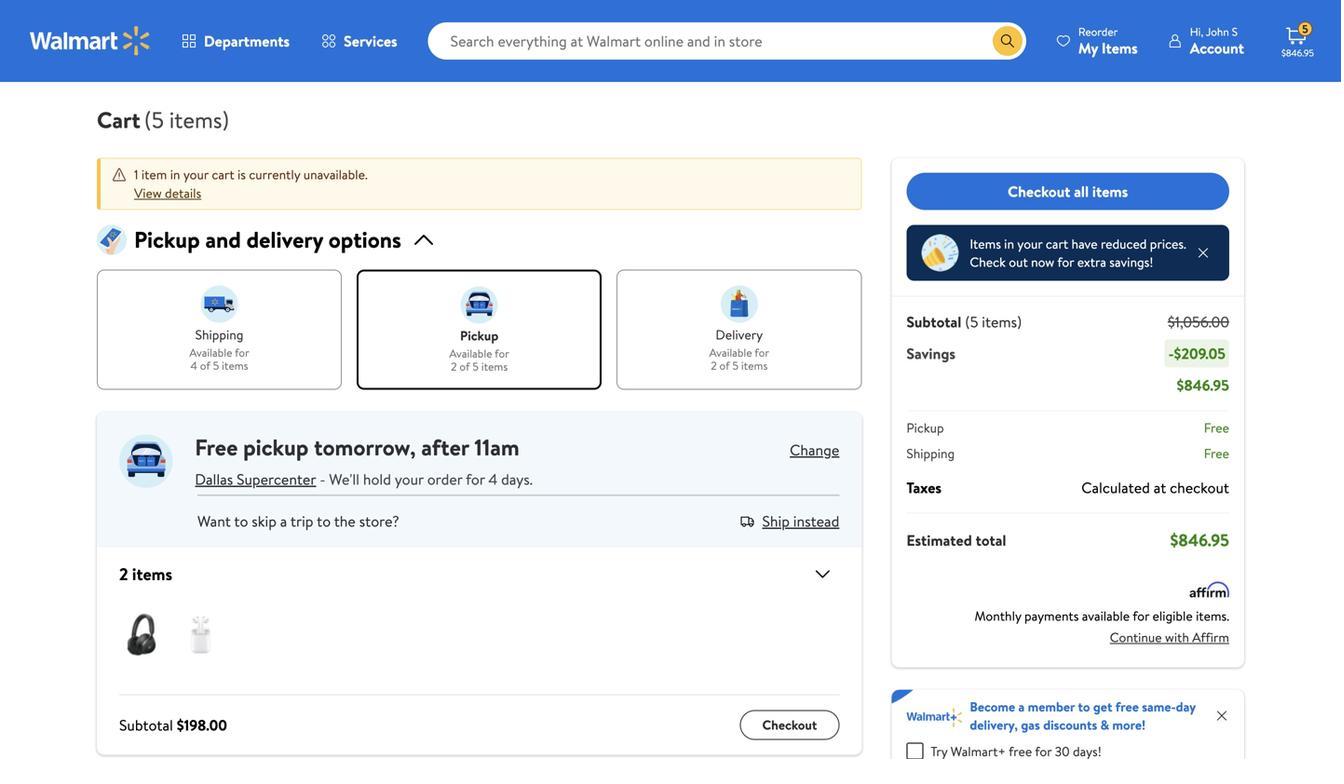Task type: locate. For each thing, give the bounding box(es) containing it.
pickup for pickup
[[907, 419, 945, 437]]

1 horizontal spatial pickup
[[907, 419, 945, 437]]

checkout button
[[740, 711, 840, 740]]

items inside items in your cart have reduced prices. check out now for extra savings!
[[970, 235, 1002, 253]]

items in your cart have reduced prices. check out now for extra savings!
[[970, 235, 1187, 271]]

ship
[[763, 511, 790, 532]]

walmart plus image
[[907, 709, 963, 727]]

0 vertical spatial delivery
[[247, 224, 323, 255]]

1 vertical spatial checkout
[[763, 716, 818, 734]]

2 inside "pickup available for 2 of 5 items"
[[451, 359, 457, 374]]

pickup for pickup and delivery options
[[134, 224, 200, 255]]

0 horizontal spatial in
[[170, 165, 180, 184]]

a left trip at the bottom
[[280, 511, 287, 532]]

available
[[190, 345, 232, 361], [710, 345, 753, 361], [450, 346, 493, 362]]

alert containing 1 item in your cart is currently unavailable.
[[97, 158, 862, 210]]

reduced price image
[[922, 234, 959, 272]]

0 vertical spatial cart
[[212, 165, 234, 184]]

5
[[1303, 21, 1309, 37], [213, 358, 219, 374], [733, 358, 739, 374], [473, 359, 479, 374]]

1 vertical spatial a
[[1019, 698, 1025, 716]]

delivery right and
[[247, 224, 323, 255]]

0 vertical spatial items
[[1102, 38, 1139, 58]]

0 vertical spatial $846.95
[[1282, 47, 1315, 59]]

0 vertical spatial pickup
[[134, 224, 200, 255]]

0 horizontal spatial 4
[[191, 358, 197, 374]]

estimated total
[[907, 530, 1007, 551]]

pickup
[[460, 327, 499, 345], [243, 432, 309, 463]]

s
[[1233, 24, 1239, 40]]

apple airpods with charging case (2nd generation) with addon services image
[[179, 613, 224, 658]]

your inside items in your cart have reduced prices. check out now for extra savings!
[[1018, 235, 1043, 253]]

0 vertical spatial checkout
[[1008, 181, 1071, 202]]

in left now
[[1005, 235, 1015, 253]]

4 left days.
[[489, 469, 498, 490]]

cart left 'is'
[[212, 165, 234, 184]]

0 horizontal spatial your
[[183, 165, 209, 184]]

2
[[711, 358, 717, 374], [451, 359, 457, 374], [119, 563, 128, 586]]

- down $1,056.00 on the right of the page
[[1169, 343, 1175, 364]]

1 vertical spatial cart
[[1046, 235, 1069, 253]]

2 horizontal spatial available
[[710, 345, 753, 361]]

the
[[334, 511, 356, 532]]

0 vertical spatial -
[[1169, 343, 1175, 364]]

in inside items in your cart have reduced prices. check out now for extra savings!
[[1005, 235, 1015, 253]]

intent image for shipping image
[[201, 286, 238, 323]]

1 horizontal spatial cart
[[1046, 235, 1069, 253]]

$846.95 right account
[[1282, 47, 1315, 59]]

in
[[170, 165, 180, 184], [1005, 235, 1015, 253]]

cart inside 1 item in your cart is currently unavailable. view details
[[212, 165, 234, 184]]

0 horizontal spatial cart
[[212, 165, 234, 184]]

of down intent image for pickup at the top of the page
[[460, 359, 470, 374]]

a
[[280, 511, 287, 532], [1019, 698, 1025, 716]]

pickup up supercenter
[[243, 432, 309, 463]]

0 vertical spatial subtotal
[[907, 312, 962, 332]]

in up details
[[170, 165, 180, 184]]

0 horizontal spatial checkout
[[763, 716, 818, 734]]

same-
[[1143, 698, 1177, 716]]

for inside delivery available for 2 of 5 items
[[755, 345, 770, 361]]

list containing shipping
[[97, 270, 862, 390]]

1 vertical spatial (5
[[966, 312, 979, 332]]

1 vertical spatial your
[[1018, 235, 1043, 253]]

delivery,
[[970, 716, 1019, 734]]

affirm
[[1193, 629, 1230, 647]]

2 horizontal spatial of
[[720, 358, 730, 374]]

items right all
[[1093, 181, 1129, 202]]

items
[[1102, 38, 1139, 58], [970, 235, 1002, 253]]

checkout for checkout all items
[[1008, 181, 1071, 202]]

0 horizontal spatial pickup
[[243, 432, 309, 463]]

5 down "shipping"
[[213, 358, 219, 374]]

of
[[200, 358, 210, 374], [720, 358, 730, 374], [460, 359, 470, 374]]

items down intent image for pickup at the top of the page
[[482, 359, 508, 374]]

1 horizontal spatial 4
[[489, 469, 498, 490]]

0 horizontal spatial items
[[970, 235, 1002, 253]]

checkout inside button
[[763, 716, 818, 734]]

reduced
[[1101, 235, 1148, 253]]

your inside 1 item in your cart is currently unavailable. view details
[[183, 165, 209, 184]]

monthly payments available for eligible items. continue with affirm
[[975, 607, 1230, 647]]

search icon image
[[1001, 34, 1016, 48]]

your
[[183, 165, 209, 184], [1018, 235, 1043, 253], [395, 469, 424, 490]]

delivery inside delivery available for 2 of 5 items
[[716, 326, 763, 344]]

for inside "pickup available for 2 of 5 items"
[[495, 346, 510, 362]]

available down "shipping"
[[190, 345, 232, 361]]

1 horizontal spatial items
[[1102, 38, 1139, 58]]

of down intent image for delivery
[[720, 358, 730, 374]]

for right order
[[466, 469, 485, 490]]

items
[[1093, 181, 1129, 202], [222, 358, 248, 374], [742, 358, 768, 374], [482, 359, 508, 374], [132, 563, 172, 586]]

0 horizontal spatial subtotal
[[119, 715, 173, 736]]

5 down intent image for pickup at the top of the page
[[473, 359, 479, 374]]

$846.95 up affirm image
[[1171, 529, 1230, 552]]

0 vertical spatial your
[[183, 165, 209, 184]]

intent image for pickup image
[[461, 287, 498, 324]]

to inside become a member to get free same-day delivery, gas discounts & more!
[[1079, 698, 1091, 716]]

5 down intent image for delivery
[[733, 358, 739, 374]]

we'll
[[329, 469, 360, 490]]

-
[[1169, 343, 1175, 364], [320, 469, 326, 490]]

1 vertical spatial -
[[320, 469, 326, 490]]

items) for cart (5 items)
[[169, 104, 230, 136]]

your right check
[[1018, 235, 1043, 253]]

pickup
[[134, 224, 200, 255], [907, 419, 945, 437]]

pickup down view details button
[[134, 224, 200, 255]]

0 vertical spatial in
[[170, 165, 180, 184]]

subtotal $198.00
[[119, 715, 227, 736]]

available down intent image for pickup at the top of the page
[[450, 346, 493, 362]]

-$209.05
[[1169, 343, 1226, 364]]

0 horizontal spatial 2
[[119, 563, 128, 586]]

of down "shipping"
[[200, 358, 210, 374]]

available inside "pickup available for 2 of 5 items"
[[450, 346, 493, 362]]

currently
[[249, 165, 300, 184]]

(5 right cart
[[144, 104, 164, 136]]

1 horizontal spatial pickup
[[460, 327, 499, 345]]

0 horizontal spatial to
[[234, 511, 248, 532]]

for up continue
[[1133, 607, 1150, 625]]

subtotal for subtotal (5 items)
[[907, 312, 962, 332]]

delivery
[[247, 224, 323, 255], [716, 326, 763, 344]]

5 inside delivery available for 2 of 5 items
[[733, 358, 739, 374]]

free
[[1116, 698, 1140, 716]]

- left we'll
[[320, 469, 326, 490]]

walmart image
[[30, 26, 151, 56]]

0 vertical spatial items)
[[169, 104, 230, 136]]

for down intent image for delivery
[[755, 345, 770, 361]]

1 vertical spatial items)
[[982, 312, 1023, 332]]

is
[[238, 165, 246, 184]]

calculated
[[1082, 478, 1151, 498]]

member
[[1028, 698, 1076, 716]]

2 horizontal spatial your
[[1018, 235, 1043, 253]]

Search search field
[[428, 22, 1027, 60]]

0 horizontal spatial available
[[190, 345, 232, 361]]

to left skip at bottom
[[234, 511, 248, 532]]

checkout all items
[[1008, 181, 1129, 202]]

(5 down check
[[966, 312, 979, 332]]

checkout
[[1008, 181, 1071, 202], [763, 716, 818, 734]]

items for delivery
[[742, 358, 768, 374]]

0 vertical spatial (5
[[144, 104, 164, 136]]

cart (5 items)
[[97, 104, 230, 136]]

cart
[[97, 104, 140, 136]]

2 vertical spatial your
[[395, 469, 424, 490]]

(5 for cart
[[144, 104, 164, 136]]

hi,
[[1191, 24, 1204, 40]]

1 vertical spatial delivery
[[716, 326, 763, 344]]

available inside delivery available for 2 of 5 items
[[710, 345, 753, 361]]

items down intent image for delivery
[[742, 358, 768, 374]]

list
[[97, 270, 862, 390]]

2 items
[[119, 563, 172, 586]]

items right my
[[1102, 38, 1139, 58]]

1 horizontal spatial delivery
[[716, 326, 763, 344]]

pickup and delivery options
[[134, 224, 402, 255]]

available for delivery
[[710, 345, 753, 361]]

for down intent image for pickup at the top of the page
[[495, 346, 510, 362]]

for
[[1058, 253, 1075, 271], [235, 345, 250, 361], [755, 345, 770, 361], [495, 346, 510, 362], [466, 469, 485, 490], [1133, 607, 1150, 625]]

2 vertical spatial $846.95
[[1171, 529, 1230, 552]]

pickup up shipping
[[907, 419, 945, 437]]

monthly
[[975, 607, 1022, 625]]

1 horizontal spatial available
[[450, 346, 493, 362]]

0 horizontal spatial pickup
[[134, 224, 200, 255]]

items inside "pickup available for 2 of 5 items"
[[482, 359, 508, 374]]

items) down check
[[982, 312, 1023, 332]]

get
[[1094, 698, 1113, 716]]

5 inside shipping available for 4 of 5 items
[[213, 358, 219, 374]]

0 horizontal spatial (5
[[144, 104, 164, 136]]

reorder my items
[[1079, 24, 1139, 58]]

pickup available for 2 of 5 items
[[450, 327, 510, 374]]

available inside shipping available for 4 of 5 items
[[190, 345, 232, 361]]

departments
[[204, 31, 290, 51]]

0 horizontal spatial -
[[320, 469, 326, 490]]

4 down "shipping"
[[191, 358, 197, 374]]

view details button
[[134, 184, 201, 203]]

0 vertical spatial pickup
[[460, 327, 499, 345]]

reorder
[[1079, 24, 1119, 40]]

cart left have
[[1046, 235, 1069, 253]]

pickup down intent image for pickup at the top of the page
[[460, 327, 499, 345]]

in inside 1 item in your cart is currently unavailable. view details
[[170, 165, 180, 184]]

alert
[[97, 158, 862, 210]]

1 vertical spatial items
[[970, 235, 1002, 253]]

items inside delivery available for 2 of 5 items
[[742, 358, 768, 374]]

2 inside delivery available for 2 of 5 items
[[711, 358, 717, 374]]

checkout inside button
[[1008, 181, 1071, 202]]

for down "shipping"
[[235, 345, 250, 361]]

available down intent image for delivery
[[710, 345, 753, 361]]

1 horizontal spatial checkout
[[1008, 181, 1071, 202]]

1 horizontal spatial subtotal
[[907, 312, 962, 332]]

savings
[[907, 343, 956, 364]]

0 vertical spatial a
[[280, 511, 287, 532]]

1 horizontal spatial (5
[[966, 312, 979, 332]]

$846.95
[[1282, 47, 1315, 59], [1177, 375, 1230, 396], [1171, 529, 1230, 552]]

of inside "pickup available for 2 of 5 items"
[[460, 359, 470, 374]]

available for shipping
[[190, 345, 232, 361]]

to left get
[[1079, 698, 1091, 716]]

to left the
[[317, 511, 331, 532]]

1 horizontal spatial 2
[[451, 359, 457, 374]]

cart_gic_illustration image
[[97, 225, 127, 255]]

0 horizontal spatial items)
[[169, 104, 230, 136]]

subtotal
[[907, 312, 962, 332], [119, 715, 173, 736]]

1 horizontal spatial a
[[1019, 698, 1025, 716]]

2 horizontal spatial to
[[1079, 698, 1091, 716]]

for right now
[[1058, 253, 1075, 271]]

2 horizontal spatial 2
[[711, 358, 717, 374]]

free for shipping
[[1205, 445, 1230, 463]]

out
[[1009, 253, 1029, 271]]

want
[[198, 511, 231, 532]]

items) up details
[[169, 104, 230, 136]]

1 vertical spatial subtotal
[[119, 715, 173, 736]]

4
[[191, 358, 197, 374], [489, 469, 498, 490]]

$846.95 down $209.05
[[1177, 375, 1230, 396]]

0 horizontal spatial delivery
[[247, 224, 323, 255]]

subtotal left the $198.00
[[119, 715, 173, 736]]

a right become
[[1019, 698, 1025, 716]]

of inside shipping available for 4 of 5 items
[[200, 358, 210, 374]]

1 vertical spatial 4
[[489, 469, 498, 490]]

1 horizontal spatial of
[[460, 359, 470, 374]]

0 horizontal spatial of
[[200, 358, 210, 374]]

of inside delivery available for 2 of 5 items
[[720, 358, 730, 374]]

items left out
[[970, 235, 1002, 253]]

your right 'hold'
[[395, 469, 424, 490]]

subtotal up the 'savings'
[[907, 312, 962, 332]]

1 horizontal spatial in
[[1005, 235, 1015, 253]]

items down "shipping"
[[222, 358, 248, 374]]

0 horizontal spatial a
[[280, 511, 287, 532]]

1 horizontal spatial items)
[[982, 312, 1023, 332]]

your up details
[[183, 165, 209, 184]]

items inside shipping available for 4 of 5 items
[[222, 358, 248, 374]]

prices.
[[1151, 235, 1187, 253]]

1 vertical spatial pickup
[[907, 419, 945, 437]]

1 vertical spatial in
[[1005, 235, 1015, 253]]

5 inside "pickup available for 2 of 5 items"
[[473, 359, 479, 374]]

of for pickup
[[460, 359, 470, 374]]

0 vertical spatial 4
[[191, 358, 197, 374]]

store?
[[359, 511, 400, 532]]

items inside the reorder my items
[[1102, 38, 1139, 58]]

free
[[1205, 419, 1230, 437], [195, 432, 238, 463], [1205, 445, 1230, 463]]

delivery down intent image for delivery
[[716, 326, 763, 344]]



Task type: vqa. For each thing, say whether or not it's contained in the screenshot.
the right add to cart icon
no



Task type: describe. For each thing, give the bounding box(es) containing it.
$198.00
[[177, 715, 227, 736]]

estimated
[[907, 530, 973, 551]]

items inside button
[[1093, 181, 1129, 202]]

become
[[970, 698, 1016, 716]]

Walmart Site-Wide search field
[[428, 22, 1027, 60]]

soundcore by anker- space one bluetooth over-ear headphones, aanc, up to 60-hrs of playtime , 3d ss with addon services image
[[119, 613, 164, 658]]

instead
[[794, 511, 840, 532]]

for inside shipping available for 4 of 5 items
[[235, 345, 250, 361]]

5 for delivery
[[733, 358, 739, 374]]

shipping
[[195, 326, 244, 344]]

item
[[142, 165, 167, 184]]

items for shipping
[[222, 358, 248, 374]]

days.
[[502, 469, 533, 490]]

items up soundcore by anker- space one bluetooth over-ear headphones, aanc, up to 60-hrs of playtime , 3d ss with addon services icon
[[132, 563, 172, 586]]

more!
[[1113, 716, 1146, 734]]

5 for shipping
[[213, 358, 219, 374]]

extra
[[1078, 253, 1107, 271]]

supercenter
[[237, 469, 316, 490]]

hi, john s account
[[1191, 24, 1245, 58]]

view all items image
[[805, 563, 834, 586]]

delivery available for 2 of 5 items
[[710, 326, 770, 374]]

want to skip a trip to the store?
[[198, 511, 400, 532]]

checkout
[[1171, 478, 1230, 498]]

for inside the monthly payments available for eligible items. continue with affirm
[[1133, 607, 1150, 625]]

subtotal for subtotal $198.00
[[119, 715, 173, 736]]

2 for delivery
[[711, 358, 717, 374]]

dallas supercenter - we'll hold your order for 4 days.
[[195, 469, 533, 490]]

free for pickup
[[1205, 419, 1230, 437]]

of for shipping
[[200, 358, 210, 374]]

available for pickup
[[450, 346, 493, 362]]

$1,056.00
[[1168, 312, 1230, 332]]

dallas
[[195, 469, 233, 490]]

my
[[1079, 38, 1099, 58]]

services button
[[306, 19, 413, 63]]

trip
[[291, 511, 314, 532]]

become a member to get free same-day delivery, gas discounts & more! banner
[[892, 690, 1245, 759]]

now
[[1032, 253, 1055, 271]]

of for delivery
[[720, 358, 730, 374]]

eligible
[[1153, 607, 1194, 625]]

view
[[134, 184, 162, 202]]

all
[[1075, 181, 1089, 202]]

gas
[[1022, 716, 1041, 734]]

account
[[1191, 38, 1245, 58]]

intent image for delivery image
[[721, 286, 758, 323]]

pickup inside "pickup available for 2 of 5 items"
[[460, 327, 499, 345]]

continue with affirm link
[[1111, 623, 1230, 653]]

1 horizontal spatial to
[[317, 511, 331, 532]]

dallas supercenter button
[[195, 465, 316, 494]]

1 horizontal spatial your
[[395, 469, 424, 490]]

subtotal (5 items)
[[907, 312, 1023, 332]]

items for pickup
[[482, 359, 508, 374]]

check
[[970, 253, 1006, 271]]

for inside items in your cart have reduced prices. check out now for extra savings!
[[1058, 253, 1075, 271]]

5 right s
[[1303, 21, 1309, 37]]

total
[[976, 530, 1007, 551]]

free pickup tomorrow, after 11am
[[195, 432, 520, 463]]

checkout for checkout
[[763, 716, 818, 734]]

departments button
[[166, 19, 306, 63]]

2 for pickup
[[451, 359, 457, 374]]

affirm image
[[1190, 582, 1230, 598]]

discounts
[[1044, 716, 1098, 734]]

1 vertical spatial pickup
[[243, 432, 309, 463]]

change button
[[790, 440, 840, 460]]

hold
[[363, 469, 391, 490]]

with
[[1166, 629, 1190, 647]]

have
[[1072, 235, 1098, 253]]

services
[[344, 31, 398, 51]]

payments
[[1025, 607, 1080, 625]]

become a member to get free same-day delivery, gas discounts & more!
[[970, 698, 1196, 734]]

calculated at checkout
[[1082, 478, 1230, 498]]

&
[[1101, 716, 1110, 734]]

1 horizontal spatial -
[[1169, 343, 1175, 364]]

1 vertical spatial $846.95
[[1177, 375, 1230, 396]]

change
[[790, 440, 840, 460]]

details
[[165, 184, 201, 202]]

day
[[1177, 698, 1196, 716]]

pickup and delivery options button
[[97, 224, 862, 255]]

continue
[[1111, 629, 1163, 647]]

and
[[205, 224, 241, 255]]

a inside become a member to get free same-day delivery, gas discounts & more!
[[1019, 698, 1025, 716]]

(5 for subtotal
[[966, 312, 979, 332]]

tomorrow,
[[314, 432, 416, 463]]

at
[[1154, 478, 1167, 498]]

11am
[[475, 432, 520, 463]]

unavailable.
[[304, 165, 368, 184]]

ship instead button
[[763, 511, 840, 532]]

items) for subtotal (5 items)
[[982, 312, 1023, 332]]

tomorrow, after 11am element
[[314, 432, 520, 463]]

checkout all items button
[[907, 173, 1230, 210]]

Try Walmart+ free for 30 days! checkbox
[[907, 743, 924, 759]]

options
[[329, 224, 402, 255]]

5 for pickup
[[473, 359, 479, 374]]

4 inside shipping available for 4 of 5 items
[[191, 358, 197, 374]]

cart inside items in your cart have reduced prices. check out now for extra savings!
[[1046, 235, 1069, 253]]

shipping
[[907, 445, 955, 463]]

john
[[1207, 24, 1230, 40]]

close walmart plus section image
[[1215, 709, 1230, 724]]

1
[[134, 165, 138, 184]]

taxes
[[907, 478, 942, 498]]

skip
[[252, 511, 277, 532]]

available
[[1083, 607, 1130, 625]]

ship instead
[[763, 511, 840, 532]]

close nudge image
[[1197, 246, 1211, 260]]

$209.05
[[1175, 343, 1226, 364]]

order
[[427, 469, 463, 490]]

shipping available for 4 of 5 items
[[190, 326, 250, 374]]



